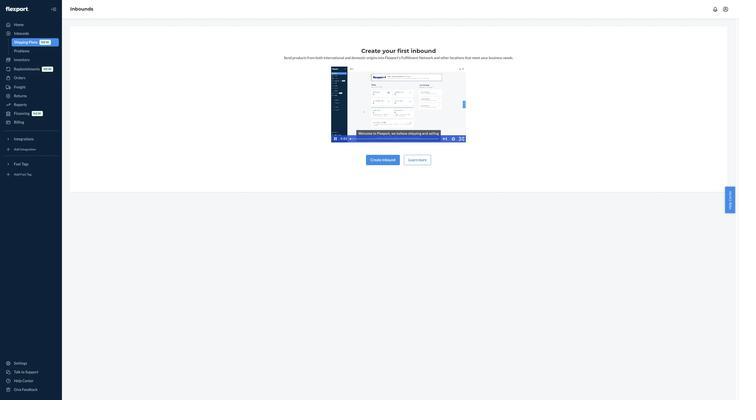 Task type: describe. For each thing, give the bounding box(es) containing it.
0 horizontal spatial help
[[14, 379, 22, 383]]

first
[[397, 47, 409, 54]]

other
[[440, 55, 449, 60]]

create for your
[[361, 47, 381, 54]]

integration
[[20, 148, 36, 151]]

reports
[[14, 102, 27, 107]]

international
[[324, 55, 344, 60]]

add fast tag link
[[3, 170, 59, 179]]

billing
[[14, 120, 24, 124]]

meet
[[472, 55, 480, 60]]

from
[[307, 55, 315, 60]]

0 vertical spatial your
[[382, 47, 396, 54]]

flexport's
[[385, 55, 401, 60]]

add integration link
[[3, 145, 59, 154]]

financing
[[14, 111, 30, 116]]

orders link
[[3, 74, 59, 82]]

flexport logo image
[[6, 7, 29, 12]]

support
[[25, 370, 38, 374]]

fulfillment
[[401, 55, 418, 60]]

tags
[[22, 162, 29, 166]]

freight link
[[3, 83, 59, 91]]

fast inside dropdown button
[[14, 162, 21, 166]]

learn more button
[[404, 155, 431, 165]]

replenishments
[[14, 67, 40, 71]]

problems link
[[11, 47, 59, 55]]

domestic
[[351, 55, 366, 60]]

shipping plans
[[14, 40, 37, 44]]

home link
[[3, 21, 59, 29]]

give feedback button
[[3, 386, 59, 394]]

open notifications image
[[712, 6, 718, 12]]

create inbound
[[370, 158, 395, 162]]

products
[[292, 55, 306, 60]]

problems
[[14, 49, 29, 53]]

plans
[[29, 40, 37, 44]]

center inside button
[[728, 191, 732, 201]]

inbound inside 'create your first inbound send products from both international and domestic origins into flexport's fulfillment network and other locations that meet your business needs.'
[[411, 47, 436, 54]]

help center link
[[3, 377, 59, 385]]

locations
[[450, 55, 464, 60]]

video element
[[331, 67, 466, 142]]

tag
[[27, 173, 31, 176]]

0 vertical spatial inbounds link
[[70, 6, 93, 12]]

talk to support button
[[3, 368, 59, 376]]

create your first inbound send products from both international and domestic origins into flexport's fulfillment network and other locations that meet your business needs.
[[284, 47, 513, 60]]

billing link
[[3, 118, 59, 126]]

1 and from the left
[[345, 55, 351, 60]]

returns link
[[3, 92, 59, 100]]

learn
[[408, 158, 418, 162]]

new for shipping plans
[[41, 40, 49, 44]]

inbound inside the create inbound button
[[382, 158, 395, 162]]

settings
[[14, 361, 27, 366]]



Task type: locate. For each thing, give the bounding box(es) containing it.
fast tags button
[[3, 160, 59, 168]]

and
[[345, 55, 351, 60], [434, 55, 440, 60]]

inventory link
[[3, 56, 59, 64]]

create inbound button
[[366, 155, 400, 165]]

integrations button
[[3, 135, 59, 143]]

help center
[[728, 191, 732, 209], [14, 379, 34, 383]]

create inside button
[[370, 158, 381, 162]]

0 vertical spatial inbounds
[[70, 6, 93, 12]]

give
[[14, 387, 21, 392]]

0 horizontal spatial inbounds
[[14, 31, 29, 36]]

0 vertical spatial create
[[361, 47, 381, 54]]

open account menu image
[[723, 6, 729, 12]]

and left domestic
[[345, 55, 351, 60]]

0 horizontal spatial inbound
[[382, 158, 395, 162]]

fast left tag
[[20, 173, 26, 176]]

0 vertical spatial add
[[14, 148, 20, 151]]

2 add from the top
[[14, 173, 20, 176]]

1 vertical spatial help center
[[14, 379, 34, 383]]

new down the reports 'link'
[[33, 112, 41, 115]]

talk
[[14, 370, 21, 374]]

help inside button
[[728, 202, 732, 209]]

network
[[419, 55, 433, 60]]

add
[[14, 148, 20, 151], [14, 173, 20, 176]]

origins
[[367, 55, 377, 60]]

fast left tags
[[14, 162, 21, 166]]

new right plans
[[41, 40, 49, 44]]

1 vertical spatial inbound
[[382, 158, 395, 162]]

inbounds
[[70, 6, 93, 12], [14, 31, 29, 36]]

help center button
[[725, 187, 735, 213]]

to
[[21, 370, 25, 374]]

fast tags
[[14, 162, 29, 166]]

fast
[[14, 162, 21, 166], [20, 173, 26, 176]]

1 vertical spatial create
[[370, 158, 381, 162]]

add fast tag
[[14, 173, 31, 176]]

1 vertical spatial inbounds link
[[3, 29, 59, 38]]

1 vertical spatial inbounds
[[14, 31, 29, 36]]

inbounds link
[[70, 6, 93, 12], [3, 29, 59, 38]]

feedback
[[22, 387, 38, 392]]

1 horizontal spatial center
[[728, 191, 732, 201]]

1 horizontal spatial help
[[728, 202, 732, 209]]

0 vertical spatial fast
[[14, 162, 21, 166]]

create inside 'create your first inbound send products from both international and domestic origins into flexport's fulfillment network and other locations that meet your business needs.'
[[361, 47, 381, 54]]

help center inside help center link
[[14, 379, 34, 383]]

create for inbound
[[370, 158, 381, 162]]

2 vertical spatial new
[[33, 112, 41, 115]]

add integration
[[14, 148, 36, 151]]

1 vertical spatial add
[[14, 173, 20, 176]]

and left other
[[434, 55, 440, 60]]

0 horizontal spatial help center
[[14, 379, 34, 383]]

0 vertical spatial new
[[41, 40, 49, 44]]

0 vertical spatial help
[[728, 202, 732, 209]]

returns
[[14, 94, 27, 98]]

add for add fast tag
[[14, 173, 20, 176]]

new up orders link
[[43, 67, 52, 71]]

help center inside help center button
[[728, 191, 732, 209]]

close navigation image
[[51, 6, 57, 12]]

reports link
[[3, 101, 59, 109]]

new
[[41, 40, 49, 44], [43, 67, 52, 71], [33, 112, 41, 115]]

orders
[[14, 76, 25, 80]]

that
[[465, 55, 471, 60]]

2 and from the left
[[434, 55, 440, 60]]

inbound up network on the right
[[411, 47, 436, 54]]

business
[[489, 55, 502, 60]]

inventory
[[14, 58, 30, 62]]

1 vertical spatial center
[[22, 379, 34, 383]]

0 horizontal spatial center
[[22, 379, 34, 383]]

more
[[418, 158, 427, 162]]

freight
[[14, 85, 26, 89]]

0 vertical spatial help center
[[728, 191, 732, 209]]

new for financing
[[33, 112, 41, 115]]

1 horizontal spatial your
[[481, 55, 488, 60]]

inbound
[[411, 47, 436, 54], [382, 158, 395, 162]]

0 horizontal spatial and
[[345, 55, 351, 60]]

0 horizontal spatial inbounds link
[[3, 29, 59, 38]]

add left integration
[[14, 148, 20, 151]]

1 horizontal spatial inbounds link
[[70, 6, 93, 12]]

add for add integration
[[14, 148, 20, 151]]

create
[[361, 47, 381, 54], [370, 158, 381, 162]]

send
[[284, 55, 292, 60]]

both
[[316, 55, 323, 60]]

needs.
[[503, 55, 513, 60]]

1 vertical spatial your
[[481, 55, 488, 60]]

inbound left learn
[[382, 158, 395, 162]]

settings link
[[3, 359, 59, 368]]

your right meet
[[481, 55, 488, 60]]

1 vertical spatial help
[[14, 379, 22, 383]]

shipping
[[14, 40, 28, 44]]

1 vertical spatial new
[[43, 67, 52, 71]]

your
[[382, 47, 396, 54], [481, 55, 488, 60]]

learn more
[[408, 158, 427, 162]]

center
[[728, 191, 732, 201], [22, 379, 34, 383]]

0 horizontal spatial your
[[382, 47, 396, 54]]

1 horizontal spatial inbound
[[411, 47, 436, 54]]

your up flexport's
[[382, 47, 396, 54]]

1 horizontal spatial and
[[434, 55, 440, 60]]

talk to support
[[14, 370, 38, 374]]

1 horizontal spatial inbounds
[[70, 6, 93, 12]]

new for replenishments
[[43, 67, 52, 71]]

give feedback
[[14, 387, 38, 392]]

1 vertical spatial fast
[[20, 173, 26, 176]]

0 vertical spatial center
[[728, 191, 732, 201]]

into
[[378, 55, 384, 60]]

1 horizontal spatial help center
[[728, 191, 732, 209]]

integrations
[[14, 137, 34, 141]]

1 add from the top
[[14, 148, 20, 151]]

help
[[728, 202, 732, 209], [14, 379, 22, 383]]

0 vertical spatial inbound
[[411, 47, 436, 54]]

home
[[14, 22, 24, 27]]

add down fast tags
[[14, 173, 20, 176]]



Task type: vqa. For each thing, say whether or not it's contained in the screenshot.
bottom HELP
yes



